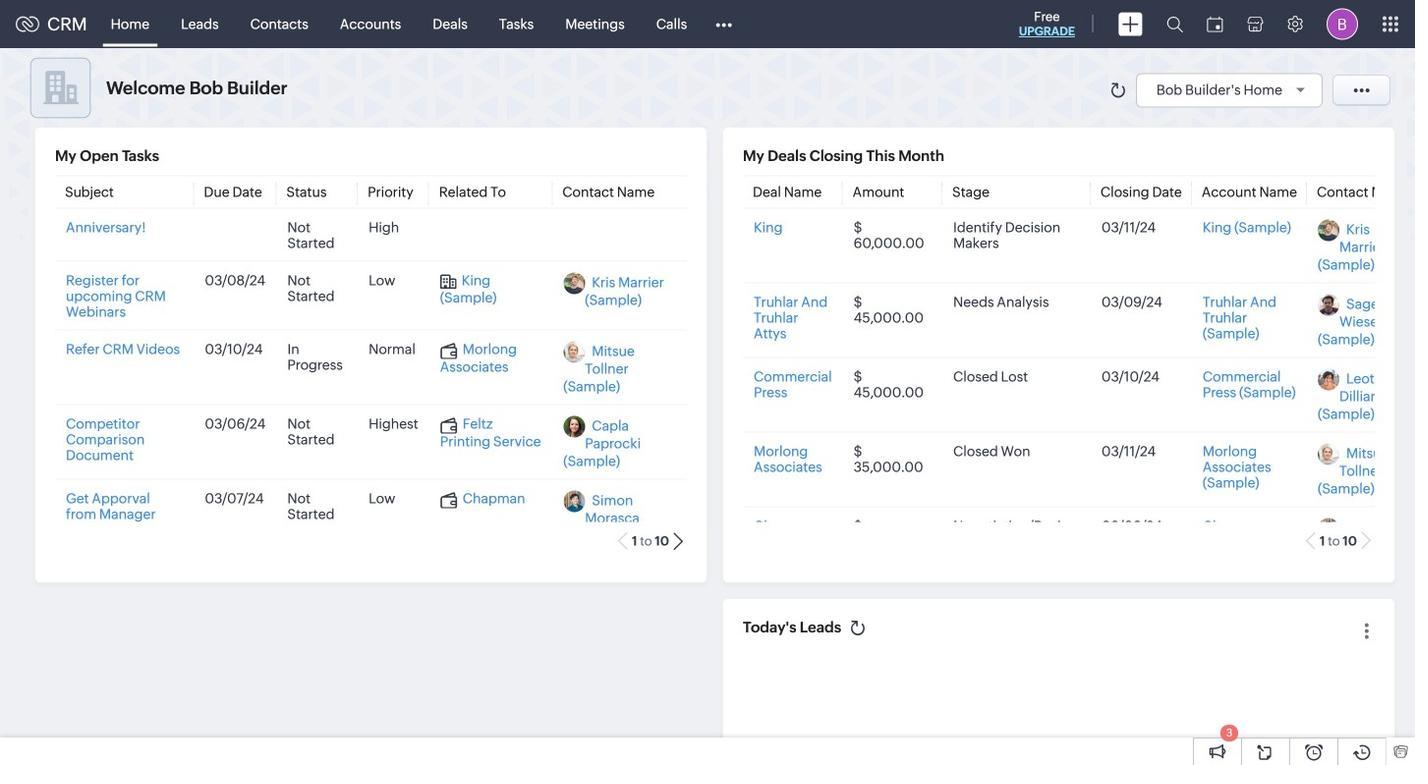 Task type: locate. For each thing, give the bounding box(es) containing it.
Other Modules field
[[703, 8, 746, 40]]

profile element
[[1316, 0, 1371, 48]]

create menu element
[[1107, 0, 1155, 48]]

search image
[[1167, 16, 1184, 32]]

calendar image
[[1207, 16, 1224, 32]]

create menu image
[[1119, 12, 1143, 36]]



Task type: describe. For each thing, give the bounding box(es) containing it.
search element
[[1155, 0, 1196, 48]]

profile image
[[1327, 8, 1359, 40]]

logo image
[[16, 16, 39, 32]]



